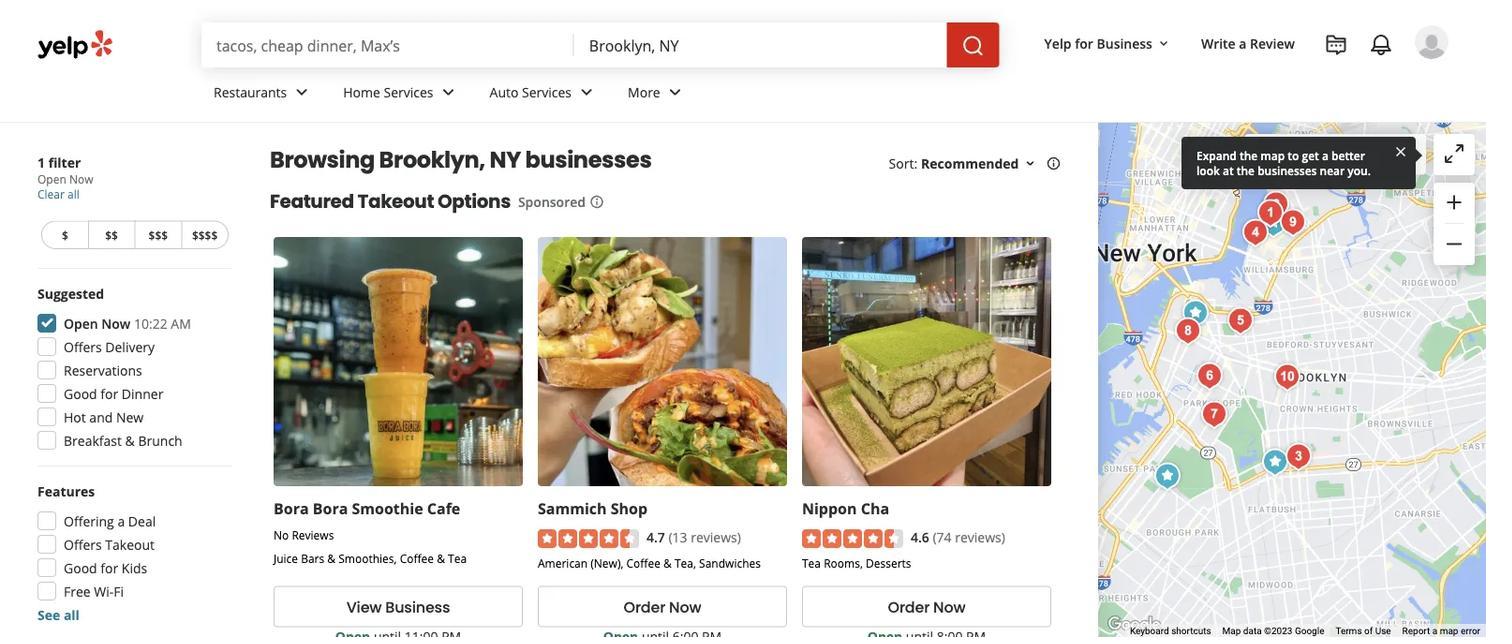 Task type: describe. For each thing, give the bounding box(es) containing it.
browsing brooklyn, ny businesses
[[270, 144, 652, 176]]

yelp for business
[[1044, 34, 1153, 52]]

as
[[1327, 146, 1340, 164]]

moves
[[1375, 146, 1415, 164]]

auto
[[490, 83, 519, 101]]

shortcuts
[[1172, 626, 1211, 637]]

bora bora smoothie cafe link
[[274, 499, 460, 519]]

open now 10:22 am
[[64, 314, 191, 332]]

clear
[[37, 186, 65, 202]]

order now link for cha
[[802, 586, 1051, 627]]

home
[[343, 83, 380, 101]]

expand map image
[[1443, 142, 1466, 165]]

nippon cha image
[[1255, 205, 1292, 242]]

& left tea, on the left bottom
[[664, 556, 672, 571]]

map for moves
[[1344, 146, 1371, 164]]

write a review link
[[1194, 26, 1303, 60]]

Find text field
[[216, 35, 559, 55]]

report a map error link
[[1402, 626, 1481, 637]]

takeout for offers
[[105, 536, 155, 553]]

$$$$
[[192, 227, 218, 243]]

search as map moves
[[1282, 146, 1415, 164]]

16 chevron down v2 image
[[1156, 36, 1171, 51]]

auto services
[[490, 83, 572, 101]]

all inside 1 filter open now clear all
[[67, 186, 79, 202]]

©2023
[[1264, 626, 1293, 637]]

(13
[[669, 528, 687, 546]]

reunion image
[[1275, 204, 1312, 241]]

cha
[[861, 499, 889, 519]]

data
[[1243, 626, 1262, 637]]

fi
[[114, 582, 124, 600]]

of
[[1364, 626, 1373, 637]]

offers for offers delivery
[[64, 338, 102, 356]]

none field find
[[216, 35, 559, 55]]

american (new), coffee & tea, sandwiches
[[538, 556, 761, 571]]

breakfast & brunch
[[64, 432, 182, 449]]

16 info v2 image
[[1046, 156, 1061, 171]]

home services
[[343, 83, 433, 101]]

to
[[1288, 148, 1299, 163]]

reservations
[[64, 361, 142, 379]]

10:22
[[134, 314, 167, 332]]

sammich shop link
[[538, 499, 648, 519]]

search image
[[962, 35, 985, 57]]

dinner
[[122, 385, 163, 402]]

order now for sammich shop
[[624, 596, 701, 617]]

4.6 (74 reviews)
[[911, 528, 1005, 546]]

now down tea, on the left bottom
[[669, 596, 701, 617]]

$$$$ button
[[181, 221, 229, 249]]

$$
[[105, 227, 118, 243]]

bora bora smoothie cafe no reviews juice bars & smoothies, coffee & tea
[[274, 499, 467, 566]]

$
[[62, 227, 68, 243]]

offers delivery
[[64, 338, 155, 356]]

projects image
[[1325, 34, 1348, 56]]

map data ©2023 google
[[1223, 626, 1325, 637]]

a for report a map error
[[1433, 626, 1438, 637]]

mia's bakery image
[[1170, 313, 1207, 350]]

at
[[1223, 163, 1234, 178]]

business inside button
[[1097, 34, 1153, 52]]

yelp
[[1044, 34, 1072, 52]]

24 chevron down v2 image for restaurants
[[291, 81, 313, 103]]

zoom in image
[[1443, 191, 1466, 214]]

zatar cafe & bistro image
[[1196, 396, 1233, 433]]

error
[[1461, 626, 1481, 637]]

$$ button
[[88, 221, 134, 249]]

brooklyn,
[[379, 144, 485, 176]]

sort:
[[889, 154, 918, 172]]

ihop image
[[1257, 444, 1294, 481]]

breakfast
[[64, 432, 122, 449]]

you.
[[1348, 163, 1371, 178]]

now inside "group"
[[102, 314, 131, 332]]

notifications image
[[1370, 34, 1393, 56]]

nippon
[[802, 499, 857, 519]]

zoom out image
[[1443, 233, 1466, 255]]

use
[[1375, 626, 1391, 637]]

see all button
[[37, 606, 80, 624]]

(new),
[[591, 556, 624, 571]]

delivery
[[105, 338, 155, 356]]

good for dinner
[[64, 385, 163, 402]]

tea,
[[675, 556, 696, 571]]

expand the map to get a better look at the businesses near you. tooltip
[[1182, 137, 1416, 189]]

am
[[171, 314, 191, 332]]

24 chevron down v2 image
[[437, 81, 460, 103]]

terms of use link
[[1336, 626, 1391, 637]]

all inside "group"
[[64, 606, 80, 624]]

& inside "group"
[[125, 432, 135, 449]]

see all
[[37, 606, 80, 624]]

map
[[1223, 626, 1241, 637]]

$ button
[[41, 221, 88, 249]]

keyboard shortcuts
[[1130, 626, 1211, 637]]

google
[[1295, 626, 1325, 637]]

& right 'bars'
[[327, 551, 336, 566]]

takeout for featured
[[358, 188, 434, 215]]

1 filter open now clear all
[[37, 153, 93, 202]]

good for kids
[[64, 559, 147, 577]]

coffee inside bora bora smoothie cafe no reviews juice bars & smoothies, coffee & tea
[[400, 551, 434, 566]]

write a review
[[1201, 34, 1295, 52]]

& down cafe
[[437, 551, 445, 566]]

now inside 1 filter open now clear all
[[69, 171, 93, 187]]

nippon cha
[[802, 499, 889, 519]]

reviews
[[292, 528, 334, 543]]

shop
[[611, 499, 648, 519]]

expand the map to get a better look at the businesses near you.
[[1197, 148, 1371, 178]]

close image
[[1393, 143, 1408, 159]]

free
[[64, 582, 91, 600]]

and
[[89, 408, 113, 426]]



Task type: locate. For each thing, give the bounding box(es) containing it.
1 vertical spatial business
[[385, 596, 450, 617]]

24 chevron down v2 image inside the more link
[[664, 81, 687, 103]]

order now for nippon cha
[[888, 596, 966, 617]]

1 good from the top
[[64, 385, 97, 402]]

0 horizontal spatial order now link
[[538, 586, 787, 627]]

order now link
[[538, 586, 787, 627], [802, 586, 1051, 627]]

juice
[[274, 551, 298, 566]]

3 24 chevron down v2 image from the left
[[664, 81, 687, 103]]

map for to
[[1261, 148, 1285, 163]]

group containing features
[[32, 482, 232, 624]]

2 horizontal spatial 24 chevron down v2 image
[[664, 81, 687, 103]]

order now down desserts
[[888, 596, 966, 617]]

Near text field
[[589, 35, 932, 55]]

bora up no
[[274, 499, 309, 519]]

open down "1" on the left of page
[[37, 171, 66, 187]]

more link
[[613, 67, 702, 122]]

1 horizontal spatial bora
[[313, 499, 348, 519]]

1
[[37, 153, 45, 171]]

1 horizontal spatial order now link
[[802, 586, 1051, 627]]

0 vertical spatial offers
[[64, 338, 102, 356]]

24 chevron down v2 image right auto services
[[575, 81, 598, 103]]

order down american (new), coffee & tea, sandwiches
[[624, 596, 665, 617]]

new
[[116, 408, 144, 426]]

0 vertical spatial for
[[1075, 34, 1093, 52]]

2 bora from the left
[[313, 499, 348, 519]]

wi-
[[94, 582, 114, 600]]

0 horizontal spatial reviews)
[[691, 528, 741, 546]]

1 services from the left
[[384, 83, 433, 101]]

map inside expand the map to get a better look at the businesses near you.
[[1261, 148, 1285, 163]]

2 none field from the left
[[589, 35, 932, 55]]

0 horizontal spatial tea
[[448, 551, 467, 566]]

1 vertical spatial all
[[64, 606, 80, 624]]

a for write a review
[[1239, 34, 1247, 52]]

suggested
[[37, 284, 104, 302]]

2 horizontal spatial map
[[1440, 626, 1459, 637]]

2 order from the left
[[888, 596, 930, 617]]

deal
[[128, 512, 156, 530]]

terms
[[1336, 626, 1362, 637]]

rooms,
[[824, 556, 863, 571]]

& down new
[[125, 432, 135, 449]]

cafe mogador image
[[1252, 194, 1290, 232]]

1 none field from the left
[[216, 35, 559, 55]]

all right clear
[[67, 186, 79, 202]]

smoothies,
[[339, 551, 397, 566]]

mateo r. image
[[1415, 25, 1449, 59]]

hot
[[64, 408, 86, 426]]

1 horizontal spatial map
[[1344, 146, 1371, 164]]

24 chevron down v2 image inside 'auto services' link
[[575, 81, 598, 103]]

bora bora smoothie cafe image
[[1177, 295, 1215, 332]]

None field
[[216, 35, 559, 55], [589, 35, 932, 55]]

tea down cafe
[[448, 551, 467, 566]]

map left the to
[[1261, 148, 1285, 163]]

open
[[37, 171, 66, 187], [64, 314, 98, 332]]

0 vertical spatial open
[[37, 171, 66, 187]]

1 vertical spatial group
[[32, 284, 232, 455]]

restaurants link
[[199, 67, 328, 122]]

now
[[69, 171, 93, 187], [102, 314, 131, 332], [669, 596, 701, 617], [933, 596, 966, 617]]

clear all link
[[37, 186, 79, 202]]

a right write
[[1239, 34, 1247, 52]]

keyboard shortcuts button
[[1130, 625, 1211, 637]]

reviews) right (74
[[955, 528, 1005, 546]]

offers up reservations
[[64, 338, 102, 356]]

look
[[1197, 163, 1220, 178]]

for right yelp
[[1075, 34, 1093, 52]]

services for home services
[[384, 83, 433, 101]]

1 horizontal spatial none field
[[589, 35, 932, 55]]

2 vertical spatial for
[[101, 559, 118, 577]]

bora up reviews
[[313, 499, 348, 519]]

offers takeout
[[64, 536, 155, 553]]

user actions element
[[1029, 23, 1475, 139]]

sammich
[[538, 499, 607, 519]]

0 horizontal spatial takeout
[[105, 536, 155, 553]]

sammich shop
[[538, 499, 648, 519]]

None search field
[[201, 22, 1003, 67]]

order now link for shop
[[538, 586, 787, 627]]

sponsored
[[518, 193, 586, 210]]

0 vertical spatial takeout
[[358, 188, 434, 215]]

1 vertical spatial offers
[[64, 536, 102, 553]]

open down suggested
[[64, 314, 98, 332]]

more
[[628, 83, 660, 101]]

0 horizontal spatial map
[[1261, 148, 1285, 163]]

a right get
[[1322, 148, 1329, 163]]

1 horizontal spatial 24 chevron down v2 image
[[575, 81, 598, 103]]

reviews) for sammich shop
[[691, 528, 741, 546]]

$$$
[[149, 227, 168, 243]]

1 horizontal spatial order
[[888, 596, 930, 617]]

0 horizontal spatial businesses
[[525, 144, 652, 176]]

a left deal
[[118, 512, 125, 530]]

google image
[[1103, 613, 1165, 637]]

reviews) for nippon cha
[[955, 528, 1005, 546]]

nippon cha link
[[802, 499, 889, 519]]

0 horizontal spatial order
[[624, 596, 665, 617]]

0 horizontal spatial order now
[[624, 596, 701, 617]]

a right report
[[1433, 626, 1438, 637]]

order now down american (new), coffee & tea, sandwiches
[[624, 596, 701, 617]]

takeout up kids at the left bottom of the page
[[105, 536, 155, 553]]

&
[[125, 432, 135, 449], [327, 551, 336, 566], [437, 551, 445, 566], [664, 556, 672, 571]]

hot and new
[[64, 408, 144, 426]]

2 reviews) from the left
[[955, 528, 1005, 546]]

1 vertical spatial takeout
[[105, 536, 155, 553]]

takeout inside "group"
[[105, 536, 155, 553]]

all right see
[[64, 606, 80, 624]]

order now
[[624, 596, 701, 617], [888, 596, 966, 617]]

24 chevron down v2 image inside restaurants link
[[291, 81, 313, 103]]

offers for offers takeout
[[64, 536, 102, 553]]

open inside "group"
[[64, 314, 98, 332]]

now down filter
[[69, 171, 93, 187]]

order for nippon cha
[[888, 596, 930, 617]]

better
[[1332, 148, 1365, 163]]

yelp for business button
[[1037, 26, 1179, 60]]

terms of use
[[1336, 626, 1391, 637]]

24 chevron down v2 image right "restaurants"
[[291, 81, 313, 103]]

featured takeout options
[[270, 188, 511, 215]]

filter
[[48, 153, 81, 171]]

good for good for kids
[[64, 559, 97, 577]]

coffee
[[400, 551, 434, 566], [626, 556, 661, 571]]

keyboard
[[1130, 626, 1169, 637]]

0 horizontal spatial business
[[385, 596, 450, 617]]

good up free
[[64, 559, 97, 577]]

a for offering a deal
[[118, 512, 125, 530]]

report a map error
[[1402, 626, 1481, 637]]

for inside yelp for business button
[[1075, 34, 1093, 52]]

free wi-fi
[[64, 582, 124, 600]]

0 vertical spatial group
[[1434, 183, 1475, 265]]

cafe rue dix image
[[1269, 358, 1307, 396]]

a inside "group"
[[118, 512, 125, 530]]

expand
[[1197, 148, 1237, 163]]

1 24 chevron down v2 image from the left
[[291, 81, 313, 103]]

takeout down brooklyn,
[[358, 188, 434, 215]]

terrace restaurant and bakery image
[[1191, 358, 1229, 395]]

1 order now from the left
[[624, 596, 701, 617]]

1 horizontal spatial coffee
[[626, 556, 661, 571]]

1 horizontal spatial order now
[[888, 596, 966, 617]]

map region
[[911, 9, 1486, 637]]

24 chevron down v2 image for more
[[664, 81, 687, 103]]

none field up home services
[[216, 35, 559, 55]]

4.7 star rating image
[[538, 529, 639, 548]]

reviews) up sandwiches
[[691, 528, 741, 546]]

desserts
[[866, 556, 911, 571]]

0 horizontal spatial none field
[[216, 35, 559, 55]]

aunts et uncles image
[[1280, 438, 1318, 476]]

order
[[624, 596, 665, 617], [888, 596, 930, 617]]

2 order now from the left
[[888, 596, 966, 617]]

for for kids
[[101, 559, 118, 577]]

1 order from the left
[[624, 596, 665, 617]]

order now link down desserts
[[802, 586, 1051, 627]]

view business
[[346, 596, 450, 617]]

24 chevron down v2 image for auto services
[[575, 81, 598, 103]]

1 horizontal spatial tea
[[802, 556, 821, 571]]

businesses inside expand the map to get a better look at the businesses near you.
[[1258, 163, 1317, 178]]

1 horizontal spatial reviews)
[[955, 528, 1005, 546]]

get
[[1302, 148, 1319, 163]]

takeout
[[358, 188, 434, 215], [105, 536, 155, 553]]

4.7
[[647, 528, 665, 546]]

none field up the business categories element
[[589, 35, 932, 55]]

sunday in brooklyn image
[[1237, 214, 1275, 252]]

order now link down american (new), coffee & tea, sandwiches
[[538, 586, 787, 627]]

map for error
[[1440, 626, 1459, 637]]

offering a deal
[[64, 512, 156, 530]]

for up hot and new
[[101, 385, 118, 402]]

24 chevron down v2 image right more
[[664, 81, 687, 103]]

2 24 chevron down v2 image from the left
[[575, 81, 598, 103]]

2 services from the left
[[522, 83, 572, 101]]

report
[[1402, 626, 1430, 637]]

4.7 (13 reviews)
[[647, 528, 741, 546]]

le crocodile image
[[1258, 186, 1295, 223]]

2 good from the top
[[64, 559, 97, 577]]

1 horizontal spatial business
[[1097, 34, 1153, 52]]

cafe
[[427, 499, 460, 519]]

business right view
[[385, 596, 450, 617]]

search
[[1282, 146, 1323, 164]]

tea
[[448, 551, 467, 566], [802, 556, 821, 571]]

1 vertical spatial open
[[64, 314, 98, 332]]

2 offers from the top
[[64, 536, 102, 553]]

evelina image
[[1222, 302, 1260, 340]]

map right as
[[1344, 146, 1371, 164]]

offers down offering
[[64, 536, 102, 553]]

coffee right smoothies,
[[400, 551, 434, 566]]

services right auto
[[522, 83, 572, 101]]

good
[[64, 385, 97, 402], [64, 559, 97, 577]]

order down desserts
[[888, 596, 930, 617]]

1 horizontal spatial businesses
[[1258, 163, 1317, 178]]

a inside expand the map to get a better look at the businesses near you.
[[1322, 148, 1329, 163]]

0 horizontal spatial coffee
[[400, 551, 434, 566]]

now down (74
[[933, 596, 966, 617]]

business left "16 chevron down v2" icon
[[1097, 34, 1153, 52]]

no
[[274, 528, 289, 543]]

sandwiches
[[699, 556, 761, 571]]

good for good for dinner
[[64, 385, 97, 402]]

open inside 1 filter open now clear all
[[37, 171, 66, 187]]

0 horizontal spatial bora
[[274, 499, 309, 519]]

order for sammich shop
[[624, 596, 665, 617]]

tea left rooms,
[[802, 556, 821, 571]]

all
[[67, 186, 79, 202], [64, 606, 80, 624]]

2 vertical spatial group
[[32, 482, 232, 624]]

review
[[1250, 34, 1295, 52]]

services left 24 chevron down v2 icon in the top of the page
[[384, 83, 433, 101]]

see
[[37, 606, 60, 624]]

0 vertical spatial business
[[1097, 34, 1153, 52]]

1 vertical spatial for
[[101, 385, 118, 402]]

businesses
[[525, 144, 652, 176], [1258, 163, 1317, 178]]

2 order now link from the left
[[802, 586, 1051, 627]]

$$$ button
[[134, 221, 181, 249]]

coffee down 4.7
[[626, 556, 661, 571]]

for for business
[[1075, 34, 1093, 52]]

services for auto services
[[522, 83, 572, 101]]

write
[[1201, 34, 1236, 52]]

business categories element
[[199, 67, 1449, 122]]

for down offers takeout on the left of the page
[[101, 559, 118, 577]]

1 offers from the top
[[64, 338, 102, 356]]

group containing suggested
[[32, 284, 232, 455]]

1 vertical spatial good
[[64, 559, 97, 577]]

1 order now link from the left
[[538, 586, 787, 627]]

sammich shop image
[[1149, 458, 1187, 495]]

near
[[1320, 163, 1345, 178]]

1 bora from the left
[[274, 499, 309, 519]]

tea inside bora bora smoothie cafe no reviews juice bars & smoothies, coffee & tea
[[448, 551, 467, 566]]

good up hot
[[64, 385, 97, 402]]

16 info v2 image
[[589, 194, 604, 209]]

4.6 star rating image
[[802, 529, 903, 548]]

group
[[1434, 183, 1475, 265], [32, 284, 232, 455], [32, 482, 232, 624]]

services
[[384, 83, 433, 101], [522, 83, 572, 101]]

kids
[[122, 559, 147, 577]]

now up offers delivery
[[102, 314, 131, 332]]

browsing
[[270, 144, 375, 176]]

map left error
[[1440, 626, 1459, 637]]

0 vertical spatial good
[[64, 385, 97, 402]]

1 horizontal spatial takeout
[[358, 188, 434, 215]]

none field near
[[589, 35, 932, 55]]

american
[[538, 556, 588, 571]]

1 horizontal spatial services
[[522, 83, 572, 101]]

1 reviews) from the left
[[691, 528, 741, 546]]

0 horizontal spatial 24 chevron down v2 image
[[291, 81, 313, 103]]

4.6
[[911, 528, 929, 546]]

for for dinner
[[101, 385, 118, 402]]

24 chevron down v2 image
[[291, 81, 313, 103], [575, 81, 598, 103], [664, 81, 687, 103]]

0 horizontal spatial services
[[384, 83, 433, 101]]

0 vertical spatial all
[[67, 186, 79, 202]]



Task type: vqa. For each thing, say whether or not it's contained in the screenshot.
search field on the top
yes



